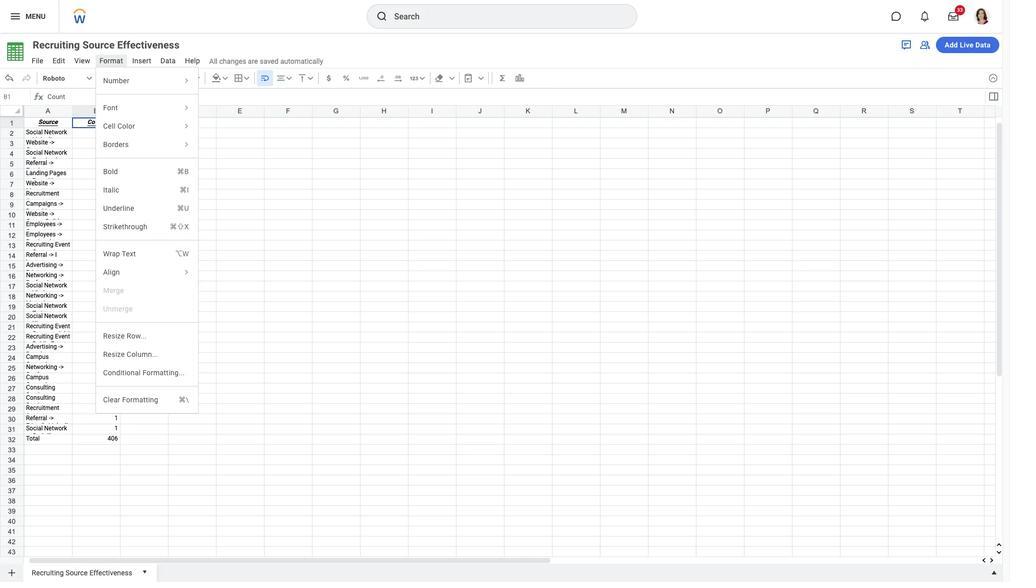Task type: vqa. For each thing, say whether or not it's contained in the screenshot.
Strikethrough
yes



Task type: locate. For each thing, give the bounding box(es) containing it.
resize column...
[[103, 350, 158, 358]]

source
[[82, 39, 115, 51], [66, 569, 88, 577]]

row...
[[127, 332, 146, 340]]

help
[[185, 57, 200, 65]]

chevron down small image down are
[[241, 73, 252, 83]]

live
[[960, 41, 974, 49]]

2 menu item from the top
[[96, 181, 198, 199]]

numbers image
[[409, 73, 419, 83]]

recruiting right add footer ws icon
[[32, 569, 64, 577]]

activity stream image
[[900, 39, 913, 51]]

3 chevron right small image from the top
[[182, 122, 191, 131]]

1 chevron right small image from the top
[[182, 76, 191, 85]]

cell
[[103, 122, 116, 130]]

border all image
[[233, 73, 243, 83]]

align menu item
[[96, 263, 198, 281]]

align center image
[[276, 73, 286, 83]]

1 chevron down small image from the left
[[84, 73, 94, 83]]

4 chevron right small image from the top
[[182, 268, 191, 277]]

recruiting source effectiveness
[[33, 39, 179, 51], [32, 569, 132, 577]]

view
[[74, 57, 90, 65]]

chevron down small image down view
[[84, 73, 94, 83]]

formula editor image
[[987, 90, 1000, 103]]

2 resize from the top
[[103, 350, 125, 358]]

menu item up text
[[96, 218, 198, 236]]

chevron down small image inside the roboto popup button
[[84, 73, 94, 83]]

1 vertical spatial effectiveness
[[89, 569, 132, 577]]

italic
[[103, 186, 119, 194]]

chevron right small image
[[182, 76, 191, 85], [182, 103, 191, 112], [182, 122, 191, 131], [182, 268, 191, 277]]

33 button
[[942, 5, 965, 28]]

paste image
[[463, 73, 473, 83]]

chevron down small image left border all image
[[220, 73, 230, 83]]

conditional
[[103, 369, 141, 377]]

chevron right small image inside cell color "menu item"
[[182, 122, 191, 131]]

wrap
[[103, 250, 120, 258]]

chevron right small image inside the "number" menu item
[[182, 76, 191, 85]]

number menu item
[[96, 71, 198, 90]]

data inside button
[[975, 41, 991, 49]]

are
[[248, 57, 258, 65]]

autosum image
[[497, 73, 507, 83]]

⌘i
[[180, 186, 189, 194]]

recruiting up the edit
[[33, 39, 80, 51]]

chevron right small image for align
[[182, 268, 191, 277]]

conditional formatting...
[[103, 369, 185, 377]]

clear formatting
[[103, 396, 158, 404]]

data left help
[[160, 57, 176, 65]]

chevron right small image for number
[[182, 76, 191, 85]]

0 vertical spatial recruiting source effectiveness
[[33, 39, 179, 51]]

chevron down small image left align top image
[[284, 73, 294, 83]]

underline
[[103, 204, 134, 212]]

font menu item
[[96, 99, 198, 117]]

automatically
[[280, 57, 323, 65]]

insert
[[132, 57, 151, 65]]

recruiting source effectiveness button
[[28, 38, 198, 52], [28, 564, 136, 580]]

format menu
[[95, 67, 199, 414]]

1 menu item from the top
[[96, 162, 198, 181]]

6 menu item from the top
[[96, 391, 198, 409]]

data right live
[[975, 41, 991, 49]]

fx image
[[33, 91, 45, 103]]

chevron down small image left eraser icon
[[417, 73, 427, 83]]

menu item up underline
[[96, 181, 198, 199]]

text
[[122, 250, 136, 258]]

chevron down small image down help
[[192, 73, 202, 83]]

merge menu item
[[96, 281, 198, 300]]

menu item
[[96, 162, 198, 181], [96, 181, 198, 199], [96, 199, 198, 218], [96, 218, 198, 236], [96, 245, 198, 263], [96, 391, 198, 409]]

chevron right small image inside align 'menu item'
[[182, 268, 191, 277]]

media classroom image
[[919, 39, 931, 51]]

0 horizontal spatial data
[[160, 57, 176, 65]]

resize left row...
[[103, 332, 125, 340]]

resize up conditional
[[103, 350, 125, 358]]

menu item down strikethrough
[[96, 245, 198, 263]]

chevron down small image
[[192, 73, 202, 83], [220, 73, 230, 83], [284, 73, 294, 83], [305, 73, 315, 83]]

borders menu item
[[96, 135, 198, 154]]

roboto button
[[39, 70, 95, 86]]

menus menu bar
[[27, 54, 205, 69]]

bold image
[[129, 73, 139, 83]]

caret down small image
[[139, 567, 150, 577]]

menu item up strikethrough
[[96, 199, 198, 218]]

2 chevron right small image from the top
[[182, 103, 191, 112]]

0 vertical spatial data
[[975, 41, 991, 49]]

1 vertical spatial source
[[66, 569, 88, 577]]

menu item down borders menu item
[[96, 162, 198, 181]]

2 chevron down small image from the left
[[220, 73, 230, 83]]

None text field
[[1, 90, 30, 104]]

add
[[945, 41, 958, 49]]

add live data
[[945, 41, 991, 49]]

1 vertical spatial data
[[160, 57, 176, 65]]

chevron down small image right "paste" 'icon'
[[476, 73, 486, 83]]

⌥w
[[175, 250, 189, 258]]

effectiveness
[[117, 39, 179, 51], [89, 569, 132, 577]]

thousands comma image
[[358, 73, 369, 83]]

all
[[209, 57, 217, 65]]

chevron down small image
[[84, 73, 94, 83], [241, 73, 252, 83], [417, 73, 427, 83], [447, 73, 457, 83], [476, 73, 486, 83]]

clear
[[103, 396, 120, 404]]

notifications large image
[[920, 11, 930, 21]]

1 vertical spatial recruiting source effectiveness button
[[28, 564, 136, 580]]

edit
[[53, 57, 65, 65]]

4 chevron down small image from the left
[[447, 73, 457, 83]]

4 menu item from the top
[[96, 218, 198, 236]]

add footer ws image
[[7, 568, 17, 578]]

1 vertical spatial resize
[[103, 350, 125, 358]]

1 recruiting source effectiveness button from the top
[[28, 38, 198, 52]]

5 menu item from the top
[[96, 245, 198, 263]]

recruiting
[[33, 39, 80, 51], [32, 569, 64, 577]]

font
[[103, 104, 118, 112]]

chevron down small image left dollar sign icon
[[305, 73, 315, 83]]

⌘b
[[177, 168, 189, 176]]

formatting...
[[143, 369, 185, 377]]

1 resize from the top
[[103, 332, 125, 340]]

1 horizontal spatial data
[[975, 41, 991, 49]]

grid
[[0, 105, 1010, 582]]

menu item down conditional formatting...
[[96, 391, 198, 409]]

2 recruiting source effectiveness button from the top
[[28, 564, 136, 580]]

chevron right small image inside font menu item
[[182, 103, 191, 112]]

chevron down small image right eraser icon
[[447, 73, 457, 83]]

0 vertical spatial resize
[[103, 332, 125, 340]]

eraser image
[[434, 73, 444, 83]]

⌘u
[[177, 204, 189, 212]]

unmerge
[[103, 305, 133, 313]]

chevron right small image for cell color
[[182, 122, 191, 131]]

Formula Bar text field
[[45, 90, 984, 104]]

1 vertical spatial recruiting
[[32, 569, 64, 577]]

menu item containing strikethrough
[[96, 218, 198, 236]]

profile logan mcneil image
[[974, 8, 990, 27]]

1 vertical spatial recruiting source effectiveness
[[32, 569, 132, 577]]

0 vertical spatial recruiting source effectiveness button
[[28, 38, 198, 52]]

justify image
[[9, 10, 21, 22]]

Search Workday  search field
[[394, 5, 616, 28]]

data
[[975, 41, 991, 49], [160, 57, 176, 65]]

effectiveness left caret down small icon at the left bottom of page
[[89, 569, 132, 577]]

3 menu item from the top
[[96, 199, 198, 218]]

resize
[[103, 332, 125, 340], [103, 350, 125, 358]]

effectiveness up insert
[[117, 39, 179, 51]]

menu button
[[0, 0, 59, 33]]



Task type: describe. For each thing, give the bounding box(es) containing it.
percentage image
[[341, 73, 351, 83]]

add zero image
[[393, 73, 403, 83]]

⌘⇧x
[[170, 223, 189, 231]]

menu item containing bold
[[96, 162, 198, 181]]

menu item containing wrap text
[[96, 245, 198, 263]]

dollar sign image
[[324, 73, 334, 83]]

saved
[[260, 57, 279, 65]]

⌘\
[[179, 396, 189, 404]]

color
[[117, 122, 135, 130]]

5 chevron down small image from the left
[[476, 73, 486, 83]]

recruiting source effectiveness for 1st the "recruiting source effectiveness" button from the bottom of the page
[[32, 569, 132, 577]]

changes
[[219, 57, 246, 65]]

resize row...
[[103, 332, 146, 340]]

2 chevron down small image from the left
[[241, 73, 252, 83]]

strikethrough
[[103, 223, 147, 231]]

menu
[[26, 12, 46, 20]]

cell color
[[103, 122, 135, 130]]

cell color menu item
[[96, 117, 198, 135]]

4 chevron down small image from the left
[[305, 73, 315, 83]]

chevron up circle image
[[988, 73, 998, 83]]

0 vertical spatial source
[[82, 39, 115, 51]]

merge
[[103, 286, 124, 295]]

align top image
[[297, 73, 307, 83]]

text wrap image
[[260, 73, 270, 83]]

menu item containing clear formatting
[[96, 391, 198, 409]]

0 vertical spatial recruiting
[[33, 39, 80, 51]]

resize for resize column...
[[103, 350, 125, 358]]

3 chevron down small image from the left
[[284, 73, 294, 83]]

column...
[[127, 350, 158, 358]]

borders
[[103, 140, 129, 149]]

inbox large image
[[948, 11, 959, 21]]

all changes are saved automatically button
[[205, 56, 323, 66]]

data inside menus menu bar
[[160, 57, 176, 65]]

chevron right small image for font
[[182, 103, 191, 112]]

wrap text
[[103, 250, 136, 258]]

bold
[[103, 168, 118, 176]]

undo l image
[[4, 73, 14, 83]]

toolbar container region
[[0, 68, 984, 88]]

recruiting source effectiveness for 2nd the "recruiting source effectiveness" button from the bottom
[[33, 39, 179, 51]]

menu item containing underline
[[96, 199, 198, 218]]

0 vertical spatial effectiveness
[[117, 39, 179, 51]]

add live data button
[[936, 37, 999, 53]]

chevron right small image
[[182, 140, 191, 149]]

remove zero image
[[376, 73, 386, 83]]

caret up image
[[989, 568, 999, 578]]

menu item containing italic
[[96, 181, 198, 199]]

format
[[99, 57, 123, 65]]

3 chevron down small image from the left
[[417, 73, 427, 83]]

all changes are saved automatically
[[209, 57, 323, 65]]

search image
[[376, 10, 388, 22]]

file
[[32, 57, 43, 65]]

formatting
[[122, 396, 158, 404]]

resize for resize row...
[[103, 332, 125, 340]]

33
[[957, 7, 963, 13]]

roboto
[[43, 74, 65, 82]]

align
[[103, 268, 120, 276]]

1 chevron down small image from the left
[[192, 73, 202, 83]]

number
[[103, 77, 129, 85]]

chart image
[[515, 73, 525, 83]]

unmerge menu item
[[96, 300, 198, 318]]



